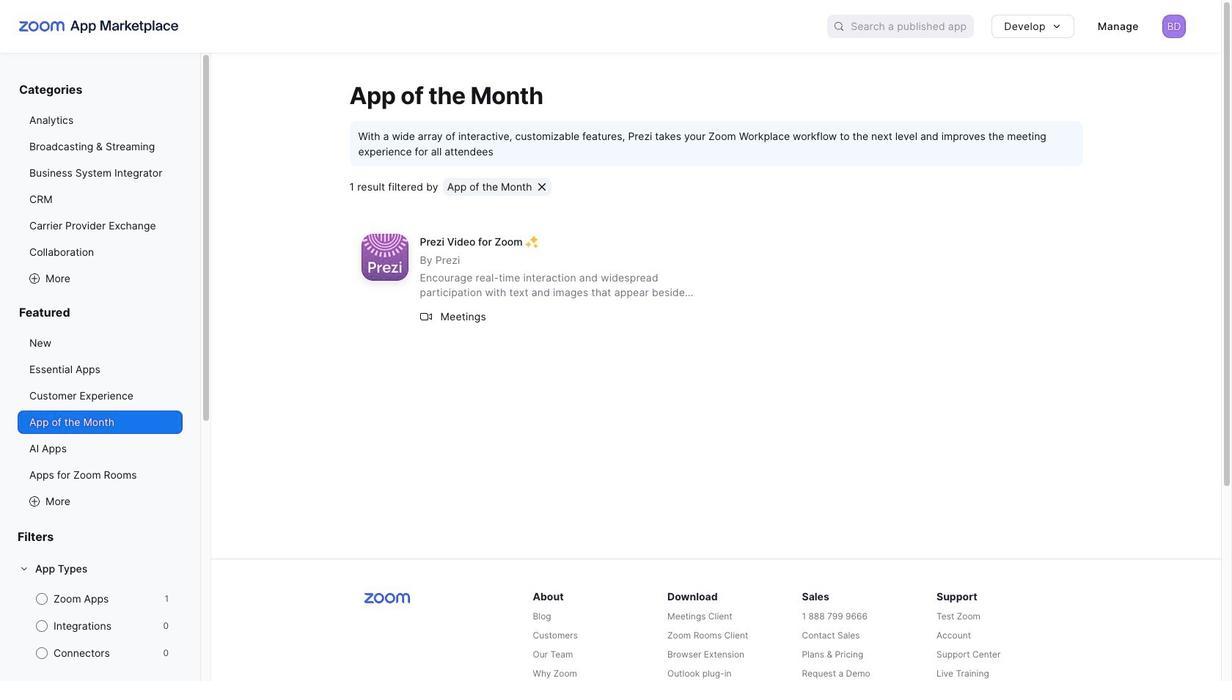 Task type: describe. For each thing, give the bounding box(es) containing it.
search a published app element
[[828, 15, 975, 38]]



Task type: locate. For each thing, give the bounding box(es) containing it.
current user is barb dwyer element
[[1163, 15, 1187, 38]]

banner
[[0, 0, 1222, 53]]

Search text field
[[851, 16, 975, 37]]



